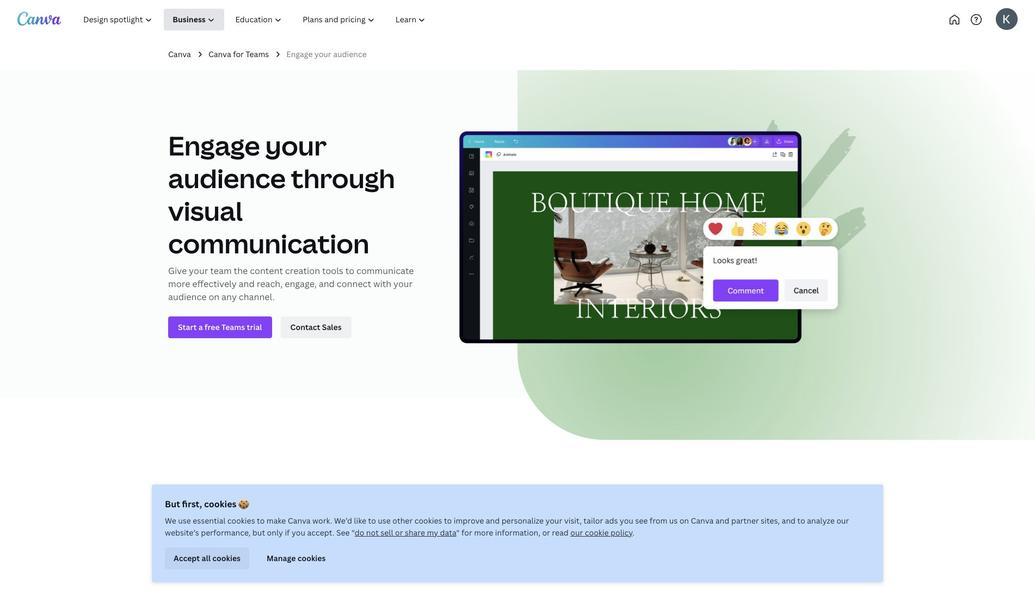 Task type: vqa. For each thing, say whether or not it's contained in the screenshot.
TO inside the engage your audience through visual communication give your team the content creation tools to communicate more effectively and reach, engage, and connect with your audience on any channel.
yes



Task type: locate. For each thing, give the bounding box(es) containing it.
read
[[552, 528, 569, 538]]

you up the policy
[[620, 516, 633, 526]]

1 horizontal spatial engage
[[286, 49, 313, 59]]

foreground image - engage your audience image
[[459, 120, 867, 349]]

0 vertical spatial more
[[168, 278, 190, 290]]

0 horizontal spatial engage
[[168, 128, 260, 163]]

1 or from the left
[[395, 528, 403, 538]]

ads
[[605, 516, 618, 526]]

us
[[669, 516, 678, 526]]

0 vertical spatial for
[[233, 49, 244, 59]]

1 horizontal spatial or
[[542, 528, 550, 538]]

on right us at the right
[[680, 516, 689, 526]]

" down improve
[[456, 528, 460, 538]]

for
[[233, 49, 244, 59], [461, 528, 472, 538]]

0 horizontal spatial or
[[395, 528, 403, 538]]

for left teams
[[233, 49, 244, 59]]

audience for engage your audience through visual communication give your team the content creation tools to communicate more effectively and reach, engage, and connect with your audience on any channel.
[[168, 161, 286, 196]]

or
[[395, 528, 403, 538], [542, 528, 550, 538]]

canva
[[168, 49, 191, 59], [208, 49, 231, 59], [288, 516, 311, 526], [691, 516, 714, 526]]

audience for engage your audience
[[333, 49, 367, 59]]

my
[[427, 528, 438, 538]]

1 horizontal spatial more
[[474, 528, 493, 538]]

0 vertical spatial on
[[209, 291, 219, 303]]

not
[[366, 528, 379, 538]]

on
[[209, 291, 219, 303], [680, 516, 689, 526]]

for down improve
[[461, 528, 472, 538]]

tools
[[322, 265, 343, 277]]

accept.
[[307, 528, 334, 538]]

use
[[178, 516, 191, 526], [378, 516, 391, 526]]

0 horizontal spatial more
[[168, 278, 190, 290]]

on down effectively
[[209, 291, 219, 303]]

engage for engage your audience through visual communication give your team the content creation tools to communicate more effectively and reach, engage, and connect with your audience on any channel.
[[168, 128, 260, 163]]

policy
[[611, 528, 632, 538]]

on inside we use essential cookies to make canva work. we'd like to use other cookies to improve and personalize your visit, tailor ads you see from us on canva and partner sites, and to analyze our website's performance, but only if you accept. see "
[[680, 516, 689, 526]]

more down give
[[168, 278, 190, 290]]

and down the
[[239, 278, 255, 290]]

2 use from the left
[[378, 516, 391, 526]]

cookies
[[204, 498, 236, 510], [227, 516, 255, 526], [414, 516, 442, 526], [212, 553, 241, 564], [297, 553, 326, 564]]

communication
[[168, 226, 369, 261]]

1 vertical spatial our
[[570, 528, 583, 538]]

analyze
[[807, 516, 835, 526]]

manage
[[267, 553, 296, 564]]

top level navigation element
[[74, 9, 472, 30]]

0 vertical spatial audience
[[333, 49, 367, 59]]

we use essential cookies to make canva work. we'd like to use other cookies to improve and personalize your visit, tailor ads you see from us on canva and partner sites, and to analyze our website's performance, but only if you accept. see "
[[165, 516, 849, 538]]

cookies down accept.
[[297, 553, 326, 564]]

our
[[837, 516, 849, 526], [570, 528, 583, 538]]

cookies inside button
[[297, 553, 326, 564]]

with
[[373, 278, 391, 290]]

other
[[393, 516, 413, 526]]

we'd
[[334, 516, 352, 526]]

all
[[202, 553, 211, 564]]

but
[[165, 498, 180, 510]]

do not sell or share my data " for more information, or read our cookie policy .
[[355, 528, 634, 538]]

cookies right all
[[212, 553, 241, 564]]

to right like
[[368, 516, 376, 526]]

team
[[210, 265, 232, 277]]

and
[[239, 278, 255, 290], [319, 278, 335, 290], [486, 516, 500, 526], [716, 516, 729, 526], [782, 516, 796, 526]]

to inside engage your audience through visual communication give your team the content creation tools to communicate more effectively and reach, engage, and connect with your audience on any channel.
[[345, 265, 354, 277]]

1 vertical spatial engage
[[168, 128, 260, 163]]

1 horizontal spatial our
[[837, 516, 849, 526]]

partner
[[731, 516, 759, 526]]

sell
[[381, 528, 393, 538]]

to
[[345, 265, 354, 277], [257, 516, 265, 526], [368, 516, 376, 526], [444, 516, 452, 526], [797, 516, 805, 526]]

information,
[[495, 528, 540, 538]]

your
[[314, 49, 331, 59], [265, 128, 327, 163], [189, 265, 208, 277], [393, 278, 413, 290], [546, 516, 562, 526]]

see
[[336, 528, 350, 538]]

you
[[620, 516, 633, 526], [292, 528, 305, 538]]

0 vertical spatial our
[[837, 516, 849, 526]]

0 vertical spatial engage
[[286, 49, 313, 59]]

0 horizontal spatial use
[[178, 516, 191, 526]]

see
[[635, 516, 648, 526]]

.
[[632, 528, 634, 538]]

the
[[234, 265, 248, 277]]

make
[[267, 516, 286, 526]]

content
[[250, 265, 283, 277]]

engage inside engage your audience through visual communication give your team the content creation tools to communicate more effectively and reach, engage, and connect with your audience on any channel.
[[168, 128, 260, 163]]

our down visit,
[[570, 528, 583, 538]]

cookies down 🍪
[[227, 516, 255, 526]]

0 horizontal spatial on
[[209, 291, 219, 303]]

more down improve
[[474, 528, 493, 538]]

more
[[168, 278, 190, 290], [474, 528, 493, 538]]

0 horizontal spatial you
[[292, 528, 305, 538]]

1 vertical spatial you
[[292, 528, 305, 538]]

our right 'analyze'
[[837, 516, 849, 526]]

cookies up my
[[414, 516, 442, 526]]

cookies inside button
[[212, 553, 241, 564]]

or left read
[[542, 528, 550, 538]]

teams
[[246, 49, 269, 59]]

only
[[267, 528, 283, 538]]

1 horizontal spatial "
[[456, 528, 460, 538]]

engage
[[286, 49, 313, 59], [168, 128, 260, 163]]

do not sell or share my data link
[[355, 528, 456, 538]]

0 vertical spatial you
[[620, 516, 633, 526]]

give
[[168, 265, 187, 277]]

like
[[354, 516, 366, 526]]

1 vertical spatial audience
[[168, 161, 286, 196]]

accept
[[174, 553, 200, 564]]

cookies up essential
[[204, 498, 236, 510]]

1 horizontal spatial on
[[680, 516, 689, 526]]

channel.
[[239, 291, 275, 303]]

audience
[[333, 49, 367, 59], [168, 161, 286, 196], [168, 291, 207, 303]]

0 horizontal spatial "
[[352, 528, 355, 538]]

0 horizontal spatial our
[[570, 528, 583, 538]]

1 horizontal spatial use
[[378, 516, 391, 526]]

use up website's
[[178, 516, 191, 526]]

engage for engage your audience
[[286, 49, 313, 59]]

1 horizontal spatial you
[[620, 516, 633, 526]]

" right the see
[[352, 528, 355, 538]]

and left partner
[[716, 516, 729, 526]]

"
[[352, 528, 355, 538], [456, 528, 460, 538]]

1 " from the left
[[352, 528, 355, 538]]

1 horizontal spatial for
[[461, 528, 472, 538]]

1 use from the left
[[178, 516, 191, 526]]

you right if
[[292, 528, 305, 538]]

or right sell
[[395, 528, 403, 538]]

1 vertical spatial on
[[680, 516, 689, 526]]

your inside we use essential cookies to make canva work. we'd like to use other cookies to improve and personalize your visit, tailor ads you see from us on canva and partner sites, and to analyze our website's performance, but only if you accept. see "
[[546, 516, 562, 526]]

to up connect
[[345, 265, 354, 277]]

our cookie policy link
[[570, 528, 632, 538]]

use up sell
[[378, 516, 391, 526]]

any
[[222, 291, 237, 303]]

through
[[291, 161, 395, 196]]



Task type: describe. For each thing, give the bounding box(es) containing it.
engage,
[[285, 278, 317, 290]]

but
[[252, 528, 265, 538]]

to left 'analyze'
[[797, 516, 805, 526]]

frame 10288828 (4) image
[[518, 70, 1035, 440]]

but first, cookies 🍪
[[165, 498, 249, 510]]

canva for teams
[[208, 49, 269, 59]]

from
[[650, 516, 667, 526]]

website's
[[165, 528, 199, 538]]

and down tools
[[319, 278, 335, 290]]

2 or from the left
[[542, 528, 550, 538]]

" inside we use essential cookies to make canva work. we'd like to use other cookies to improve and personalize your visit, tailor ads you see from us on canva and partner sites, and to analyze our website's performance, but only if you accept. see "
[[352, 528, 355, 538]]

1 vertical spatial for
[[461, 528, 472, 538]]

🍪
[[238, 498, 249, 510]]

we
[[165, 516, 176, 526]]

essential
[[193, 516, 225, 526]]

communicate
[[356, 265, 414, 277]]

manage cookies
[[267, 553, 326, 564]]

canva for teams link
[[208, 48, 269, 61]]

our inside we use essential cookies to make canva work. we'd like to use other cookies to improve and personalize your visit, tailor ads you see from us on canva and partner sites, and to analyze our website's performance, but only if you accept. see "
[[837, 516, 849, 526]]

share
[[405, 528, 425, 538]]

reach,
[[257, 278, 283, 290]]

creation
[[285, 265, 320, 277]]

sites,
[[761, 516, 780, 526]]

1 vertical spatial more
[[474, 528, 493, 538]]

improve
[[454, 516, 484, 526]]

accept all cookies
[[174, 553, 241, 564]]

to up data
[[444, 516, 452, 526]]

performance,
[[201, 528, 251, 538]]

do
[[355, 528, 364, 538]]

on inside engage your audience through visual communication give your team the content creation tools to communicate more effectively and reach, engage, and connect with your audience on any channel.
[[209, 291, 219, 303]]

personalize
[[502, 516, 544, 526]]

if
[[285, 528, 290, 538]]

work.
[[312, 516, 332, 526]]

and right sites, on the right bottom of the page
[[782, 516, 796, 526]]

visual
[[168, 193, 243, 229]]

more inside engage your audience through visual communication give your team the content creation tools to communicate more effectively and reach, engage, and connect with your audience on any channel.
[[168, 278, 190, 290]]

canva link
[[168, 48, 191, 61]]

2 " from the left
[[456, 528, 460, 538]]

engage your audience
[[286, 49, 367, 59]]

visit,
[[564, 516, 582, 526]]

manage cookies button
[[258, 548, 334, 570]]

engage your audience through visual communication give your team the content creation tools to communicate more effectively and reach, engage, and connect with your audience on any channel.
[[168, 128, 414, 303]]

connect
[[337, 278, 371, 290]]

to up the but
[[257, 516, 265, 526]]

accept all cookies button
[[165, 548, 249, 570]]

0 horizontal spatial for
[[233, 49, 244, 59]]

and up do not sell or share my data " for more information, or read our cookie policy .
[[486, 516, 500, 526]]

2 vertical spatial audience
[[168, 291, 207, 303]]

tailor
[[584, 516, 603, 526]]

effectively
[[192, 278, 237, 290]]

data
[[440, 528, 456, 538]]

first,
[[182, 498, 202, 510]]

cookie
[[585, 528, 609, 538]]



